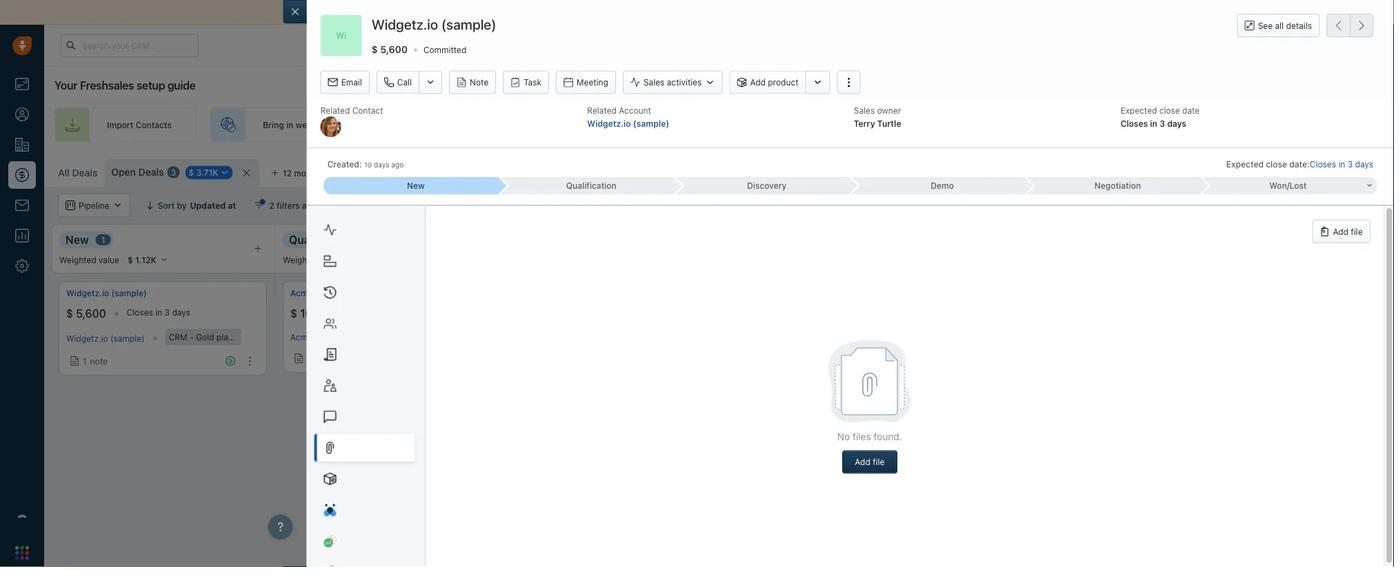 Task type: vqa. For each thing, say whether or not it's contained in the screenshot.
the bottommost "$"
no



Task type: describe. For each thing, give the bounding box(es) containing it.
mailbox
[[410, 7, 446, 18]]

$ 100
[[290, 307, 319, 321]]

discovery
[[747, 181, 787, 191]]

crm - gold plan monthly (sample)
[[169, 333, 303, 342]]

2 acme inc (sample) from the top
[[290, 333, 363, 342]]

all for all deal owners
[[365, 201, 375, 210]]

1 vertical spatial widgetz.io (sample) link
[[66, 288, 147, 300]]

0 vertical spatial to
[[448, 7, 457, 18]]

all deal owners button
[[340, 194, 435, 217]]

related contact
[[321, 106, 383, 115]]

sales owner terry turtle
[[854, 106, 901, 128]]

sales
[[816, 120, 837, 130]]

open deals link
[[111, 166, 164, 179]]

2 leads from the left
[[622, 120, 644, 130]]

see all details button
[[1238, 14, 1320, 37]]

email
[[341, 78, 362, 87]]

0 horizontal spatial $ 5,600
[[66, 307, 106, 321]]

(sample) inside related account widgetz.io (sample)
[[633, 119, 669, 128]]

quotas and forecasting
[[1210, 201, 1305, 210]]

1 acme from the top
[[290, 289, 313, 298]]

10
[[364, 161, 372, 169]]

1 horizontal spatial 1
[[101, 235, 105, 245]]

0 vertical spatial file
[[1351, 227, 1363, 237]]

contacts
[[136, 120, 172, 130]]

filters
[[277, 201, 300, 210]]

1 horizontal spatial container_wx8msf4aqz5i3rn1 image
[[294, 354, 304, 364]]

owner
[[877, 106, 901, 115]]

team
[[676, 120, 696, 130]]

1 horizontal spatial your
[[656, 120, 674, 130]]

1 inc from the top
[[315, 289, 327, 298]]

improve
[[460, 7, 497, 18]]

sync
[[643, 7, 665, 18]]

settings
[[1172, 166, 1205, 176]]

see
[[1258, 21, 1273, 30]]

days inside expected close date closes in 3 days
[[1168, 119, 1187, 128]]

deals for import
[[1267, 166, 1289, 176]]

settings button
[[1152, 159, 1212, 183]]

3 up search field
[[1348, 160, 1353, 169]]

o
[[347, 168, 353, 178]]

activities
[[667, 78, 702, 87]]

days up search field
[[1356, 160, 1374, 169]]

demo
[[931, 181, 954, 191]]

in for bring in website leads
[[286, 120, 293, 130]]

import contacts
[[107, 120, 172, 130]]

crm
[[169, 333, 187, 342]]

create
[[787, 120, 814, 130]]

(sample) down closes in 3 days
[[110, 334, 145, 344]]

task button
[[503, 71, 549, 94]]

0 vertical spatial add file
[[1333, 227, 1363, 237]]

1 vertical spatial 5,600
[[76, 307, 106, 321]]

1 for right container_wx8msf4aqz5i3rn1 icon
[[307, 354, 311, 364]]

created: 10 days ago
[[327, 160, 404, 169]]

2 vertical spatial widgetz.io (sample) link
[[66, 334, 145, 344]]

⌘ o
[[337, 168, 353, 178]]

meeting
[[577, 78, 608, 87]]

freshsales
[[80, 79, 134, 92]]

$ for acme inc (sample)
[[290, 307, 297, 321]]

0 horizontal spatial add file button
[[842, 451, 897, 474]]

products
[[401, 333, 435, 342]]

see all details
[[1258, 21, 1312, 30]]

0 horizontal spatial qualification
[[289, 233, 355, 246]]

import contacts link
[[55, 108, 197, 142]]

connect your mailbox link
[[346, 7, 448, 18]]

terry
[[854, 119, 875, 128]]

(sample) down closes in nov
[[329, 333, 363, 342]]

1 horizontal spatial 1 note
[[307, 354, 332, 364]]

in for closes in nov
[[369, 308, 375, 318]]

1 acme inc (sample) link from the top
[[290, 288, 365, 300]]

bring in website leads
[[263, 120, 350, 130]]

add down search field
[[1333, 227, 1348, 237]]

12 more... button
[[263, 164, 330, 183]]

deal for add deal button
[[1363, 166, 1381, 176]]

0 horizontal spatial new
[[66, 233, 89, 246]]

in for closes in 3 days
[[155, 308, 162, 318]]

setup
[[136, 79, 165, 92]]

add inside add product 'button'
[[750, 78, 766, 87]]

(sample) inside 'acme inc (sample)' link
[[329, 289, 365, 298]]

expected for expected close date
[[1121, 106, 1157, 115]]

qualification link
[[500, 177, 675, 195]]

deals for all
[[72, 167, 98, 179]]

open deals 3
[[111, 167, 176, 178]]

expected close date closes in 3 days
[[1121, 106, 1200, 128]]

container_wx8msf4aqz5i3rn1 image inside all deal owners button
[[349, 201, 359, 210]]

/
[[1287, 181, 1290, 191]]

all
[[1275, 21, 1284, 30]]

all for all deals
[[58, 167, 70, 179]]

import deals group
[[1219, 159, 1319, 183]]

-
[[190, 333, 194, 342]]

bring in website leads link
[[210, 108, 375, 142]]

3 up crm
[[165, 308, 170, 318]]

1 leads from the left
[[329, 120, 350, 130]]

1 acme inc (sample) from the top
[[290, 289, 365, 298]]

create sales sequence link
[[735, 108, 903, 142]]

new link
[[324, 177, 500, 195]]

Search your CRM... text field
[[61, 34, 199, 57]]

email image
[[1258, 40, 1267, 51]]

found.
[[873, 431, 902, 443]]

closes in 3 days
[[127, 308, 190, 318]]

2 filters applied button
[[245, 194, 340, 217]]

meeting button
[[556, 71, 616, 94]]

1 vertical spatial to
[[646, 120, 654, 130]]

(sample) up committed
[[441, 16, 496, 32]]

way
[[623, 7, 641, 18]]

connect
[[346, 7, 385, 18]]

0 horizontal spatial add file
[[855, 458, 884, 467]]

email
[[679, 7, 703, 18]]

related for related contact
[[321, 106, 350, 115]]

2 filters applied
[[269, 201, 332, 210]]

your
[[55, 79, 77, 92]]

negotiation
[[1095, 181, 1141, 191]]

nov
[[378, 308, 393, 318]]

quotas and forecasting link
[[1197, 194, 1319, 217]]

3 inside expected close date closes in 3 days
[[1160, 119, 1165, 128]]

sales for sales owner terry turtle
[[854, 106, 875, 115]]

call
[[397, 78, 412, 87]]

close for date:
[[1266, 160, 1287, 169]]

no files found.
[[837, 431, 902, 443]]

committed
[[424, 45, 467, 55]]

add deal for add deal 'link'
[[1162, 120, 1198, 130]]

all deals
[[58, 167, 98, 179]]

deal for add deal 'link'
[[1181, 120, 1198, 130]]

account
[[619, 106, 651, 115]]



Task type: locate. For each thing, give the bounding box(es) containing it.
sales up terry
[[854, 106, 875, 115]]

to
[[448, 7, 457, 18], [646, 120, 654, 130]]

files
[[853, 431, 871, 443]]

deal up search field
[[1363, 166, 1381, 176]]

0 vertical spatial new
[[407, 181, 425, 191]]

days inside created: 10 days ago
[[374, 161, 389, 169]]

add file down no files found.
[[855, 458, 884, 467]]

3
[[1160, 119, 1165, 128], [1348, 160, 1353, 169], [171, 168, 176, 177], [165, 308, 170, 318]]

acme
[[290, 289, 313, 298], [290, 333, 312, 342]]

add deal down date
[[1162, 120, 1198, 130]]

acme down $ 100
[[290, 333, 312, 342]]

0 vertical spatial sales
[[644, 78, 665, 87]]

2 inc from the top
[[315, 333, 326, 342]]

to right mailbox at the top
[[448, 7, 457, 18]]

add inside add deal 'link'
[[1162, 120, 1178, 130]]

(sample) up closes in 3 days
[[111, 289, 147, 298]]

0 horizontal spatial import
[[107, 120, 133, 130]]

your left mailbox at the top
[[387, 7, 408, 18]]

widgetz.io inside related account widgetz.io (sample)
[[587, 119, 631, 128]]

guide
[[168, 79, 196, 92]]

won / lost
[[1270, 181, 1307, 191]]

1 horizontal spatial note
[[314, 354, 332, 364]]

1 horizontal spatial file
[[1351, 227, 1363, 237]]

widgetz.io (sample) dialog
[[283, 0, 1394, 568]]

1 horizontal spatial deal
[[1181, 120, 1198, 130]]

widgetz.io (sample) up committed
[[372, 16, 496, 32]]

0 vertical spatial and
[[560, 7, 577, 18]]

no for no files found.
[[837, 431, 850, 443]]

1 vertical spatial add deal
[[1345, 166, 1381, 176]]

widgetz.io (sample)
[[372, 16, 496, 32], [66, 289, 147, 298], [66, 334, 145, 344]]

0 vertical spatial 5,600
[[380, 44, 408, 55]]

add deal inside 'link'
[[1162, 120, 1198, 130]]

inc up the 100
[[315, 289, 327, 298]]

plan
[[217, 333, 233, 342]]

call button
[[377, 71, 419, 94]]

1 vertical spatial deal
[[1363, 166, 1381, 176]]

won
[[1270, 181, 1287, 191]]

enable
[[579, 7, 610, 18]]

0 horizontal spatial file
[[873, 458, 884, 467]]

conversations.
[[706, 7, 773, 18]]

0 vertical spatial qualification
[[566, 181, 617, 191]]

container_wx8msf4aqz5i3rn1 image left settings
[[1159, 166, 1169, 176]]

quotas
[[1210, 201, 1238, 210]]

0 horizontal spatial no
[[387, 333, 398, 342]]

no left files
[[837, 431, 850, 443]]

task
[[524, 78, 542, 87]]

0 horizontal spatial 5,600
[[76, 307, 106, 321]]

all down the 10 on the left of the page
[[365, 201, 375, 210]]

1 vertical spatial add file button
[[842, 451, 897, 474]]

inc
[[315, 289, 327, 298], [315, 333, 326, 342]]

1 vertical spatial acme
[[290, 333, 312, 342]]

new up owners
[[407, 181, 425, 191]]

1 horizontal spatial no
[[837, 431, 850, 443]]

1 horizontal spatial related
[[587, 106, 617, 115]]

0 horizontal spatial your
[[387, 7, 408, 18]]

0 horizontal spatial container_wx8msf4aqz5i3rn1 image
[[70, 357, 79, 366]]

5,600 left closes in 3 days
[[76, 307, 106, 321]]

import inside button
[[1238, 166, 1264, 176]]

leads down account
[[622, 120, 644, 130]]

1 vertical spatial file
[[873, 458, 884, 467]]

2 vertical spatial widgetz.io (sample)
[[66, 334, 145, 344]]

0 vertical spatial your
[[387, 7, 408, 18]]

deal inside button
[[377, 201, 395, 210]]

2 horizontal spatial deals
[[1267, 166, 1289, 176]]

add product button
[[730, 71, 806, 94]]

related for related account widgetz.io (sample)
[[587, 106, 617, 115]]

2 related from the left
[[587, 106, 617, 115]]

applied
[[302, 201, 332, 210]]

add deal link
[[1110, 108, 1223, 142]]

closes inside expected close date closes in 3 days
[[1121, 119, 1148, 128]]

container_wx8msf4aqz5i3rn1 image left 2
[[254, 201, 264, 210]]

bring
[[263, 120, 284, 130]]

all left "open"
[[58, 167, 70, 179]]

0 horizontal spatial close
[[1160, 106, 1180, 115]]

3 up settings popup button
[[1160, 119, 1165, 128]]

website
[[296, 120, 327, 130]]

add deal inside button
[[1345, 166, 1381, 176]]

open
[[111, 167, 136, 178]]

2
[[269, 201, 274, 210]]

of
[[667, 7, 676, 18]]

0 vertical spatial acme inc (sample) link
[[290, 288, 365, 300]]

add file down search field
[[1333, 227, 1363, 237]]

product
[[768, 78, 799, 87]]

0 horizontal spatial deals
[[72, 167, 98, 179]]

create sales sequence
[[787, 120, 878, 130]]

acme inc (sample) up the 100
[[290, 289, 365, 298]]

note
[[470, 78, 489, 87]]

and right quotas
[[1241, 201, 1255, 210]]

0 vertical spatial acme inc (sample)
[[290, 289, 365, 298]]

add inside add deal button
[[1345, 166, 1361, 176]]

2 acme from the top
[[290, 333, 312, 342]]

1 related from the left
[[321, 106, 350, 115]]

deals right "open"
[[138, 167, 164, 178]]

0 horizontal spatial and
[[560, 7, 577, 18]]

1 vertical spatial and
[[1241, 201, 1255, 210]]

and left the enable
[[560, 7, 577, 18]]

lost
[[1290, 181, 1307, 191]]

1 vertical spatial all
[[365, 201, 375, 210]]

freshworks switcher image
[[15, 547, 29, 560]]

1 horizontal spatial qualification
[[566, 181, 617, 191]]

container_wx8msf4aqz5i3rn1 image
[[1159, 166, 1169, 176], [254, 201, 264, 210], [349, 201, 359, 210], [1197, 201, 1206, 210]]

all deals button
[[51, 159, 104, 187], [58, 167, 98, 179]]

acme inc (sample) down the 100
[[290, 333, 363, 342]]

0 vertical spatial no
[[387, 333, 398, 342]]

$ 5,600
[[372, 44, 408, 55], [66, 307, 106, 321]]

gold
[[196, 333, 214, 342]]

add file button down search field
[[1312, 220, 1370, 244]]

import up quotas and forecasting at right top
[[1238, 166, 1264, 176]]

monthly
[[235, 333, 267, 342]]

date:
[[1290, 160, 1310, 169]]

add up settings popup button
[[1162, 120, 1178, 130]]

deals left "open"
[[72, 167, 98, 179]]

no for no products
[[387, 333, 398, 342]]

expected up quotas and forecasting at right top
[[1227, 160, 1264, 169]]

1 horizontal spatial 5,600
[[380, 44, 408, 55]]

your freshsales setup guide
[[55, 79, 196, 92]]

new inside "widgetz.io (sample)" dialog
[[407, 181, 425, 191]]

connect your mailbox to improve deliverability and enable 2-way sync of email conversations.
[[346, 7, 773, 18]]

12 more...
[[283, 168, 322, 178]]

0 horizontal spatial 1 note
[[83, 357, 107, 366]]

5,600
[[380, 44, 408, 55], [76, 307, 106, 321]]

0 vertical spatial deal
[[1181, 120, 1198, 130]]

0 vertical spatial all
[[58, 167, 70, 179]]

2 horizontal spatial $
[[372, 44, 378, 55]]

5,600 inside "widgetz.io (sample)" dialog
[[380, 44, 408, 55]]

import left contacts
[[107, 120, 133, 130]]

1 horizontal spatial new
[[407, 181, 425, 191]]

sales left activities
[[644, 78, 665, 87]]

0 vertical spatial $ 5,600
[[372, 44, 408, 55]]

0 vertical spatial inc
[[315, 289, 327, 298]]

1 vertical spatial acme inc (sample) link
[[290, 333, 363, 342]]

no inside "widgetz.io (sample)" dialog
[[837, 431, 850, 443]]

days
[[1168, 119, 1187, 128], [1356, 160, 1374, 169], [374, 161, 389, 169], [172, 308, 190, 318]]

widgetz.io (sample) inside dialog
[[372, 16, 496, 32]]

import deals
[[1238, 166, 1289, 176]]

all
[[58, 167, 70, 179], [365, 201, 375, 210]]

1 vertical spatial new
[[66, 233, 89, 246]]

1 vertical spatial widgetz.io (sample)
[[66, 289, 147, 298]]

(sample) down account
[[633, 119, 669, 128]]

1 horizontal spatial import
[[1238, 166, 1264, 176]]

1 horizontal spatial all
[[365, 201, 375, 210]]

container_wx8msf4aqz5i3rn1 image inside settings popup button
[[1159, 166, 1169, 176]]

qualification inside qualification link
[[566, 181, 617, 191]]

close image
[[1374, 9, 1381, 16]]

container_wx8msf4aqz5i3rn1 image
[[294, 354, 304, 364], [70, 357, 79, 366]]

your left team
[[656, 120, 674, 130]]

deal left owners
[[377, 201, 395, 210]]

1 vertical spatial import
[[1238, 166, 1264, 176]]

1 horizontal spatial sales
[[854, 106, 875, 115]]

closes in 3 days link
[[1310, 159, 1374, 170]]

deliverability
[[499, 7, 557, 18]]

file down search field
[[1351, 227, 1363, 237]]

leads down related contact
[[329, 120, 350, 130]]

import deals button
[[1219, 159, 1296, 183]]

(sample) down $ 100
[[269, 333, 303, 342]]

0 horizontal spatial add deal
[[1162, 120, 1198, 130]]

add left the product
[[750, 78, 766, 87]]

acme up $ 100
[[290, 289, 313, 298]]

0 horizontal spatial note
[[90, 357, 107, 366]]

import for import contacts
[[107, 120, 133, 130]]

sales inside sales owner terry turtle
[[854, 106, 875, 115]]

close up won
[[1266, 160, 1287, 169]]

new down all deals
[[66, 233, 89, 246]]

no left products
[[387, 333, 398, 342]]

$ 5,600 inside "widgetz.io (sample)" dialog
[[372, 44, 408, 55]]

in
[[1150, 119, 1158, 128], [286, 120, 293, 130], [1339, 160, 1346, 169], [155, 308, 162, 318], [369, 308, 375, 318]]

acme inc (sample) link up the 100
[[290, 288, 365, 300]]

$ inside "widgetz.io (sample)" dialog
[[372, 44, 378, 55]]

0 vertical spatial acme
[[290, 289, 313, 298]]

qualification
[[566, 181, 617, 191], [289, 233, 355, 246]]

2 vertical spatial deal
[[377, 201, 395, 210]]

1 vertical spatial qualification
[[289, 233, 355, 246]]

3 inside open deals 3
[[171, 168, 176, 177]]

2-
[[612, 7, 623, 18]]

in inside expected close date closes in 3 days
[[1150, 119, 1158, 128]]

0 horizontal spatial related
[[321, 106, 350, 115]]

discovery link
[[675, 177, 851, 195]]

route
[[597, 120, 620, 130]]

note button
[[449, 71, 496, 94]]

to down account
[[646, 120, 654, 130]]

expected inside expected close date closes in 3 days
[[1121, 106, 1157, 115]]

import for import deals
[[1238, 166, 1264, 176]]

sales for sales activities
[[644, 78, 665, 87]]

negotiation link
[[1026, 177, 1202, 195]]

widgetz.io (sample) link down closes in 3 days
[[66, 334, 145, 344]]

$ for widgetz.io (sample)
[[66, 307, 73, 321]]

1 horizontal spatial add file button
[[1312, 220, 1370, 244]]

2 horizontal spatial 1
[[307, 354, 311, 364]]

container_wx8msf4aqz5i3rn1 image inside the 2 filters applied button
[[254, 201, 264, 210]]

qualification down applied
[[289, 233, 355, 246]]

0 vertical spatial add deal
[[1162, 120, 1198, 130]]

sequence
[[839, 120, 878, 130]]

1 vertical spatial inc
[[315, 333, 326, 342]]

days up crm
[[172, 308, 190, 318]]

0 horizontal spatial 1
[[83, 357, 87, 366]]

0 vertical spatial expected
[[1121, 106, 1157, 115]]

related inside related account widgetz.io (sample)
[[587, 106, 617, 115]]

deal down date
[[1181, 120, 1198, 130]]

add
[[750, 78, 766, 87], [1162, 120, 1178, 130], [1345, 166, 1361, 176], [1333, 227, 1348, 237], [855, 458, 870, 467]]

all deal owners
[[365, 201, 426, 210]]

related account widgetz.io (sample)
[[587, 106, 669, 128]]

deals for open
[[138, 167, 164, 178]]

related up 'website'
[[321, 106, 350, 115]]

2 horizontal spatial deal
[[1363, 166, 1381, 176]]

deal inside 'link'
[[1181, 120, 1198, 130]]

add file button
[[1312, 220, 1370, 244], [842, 451, 897, 474]]

deal
[[1181, 120, 1198, 130], [1363, 166, 1381, 176], [377, 201, 395, 210]]

deals up won
[[1267, 166, 1289, 176]]

close inside expected close date closes in 3 days
[[1160, 106, 1180, 115]]

1 vertical spatial your
[[656, 120, 674, 130]]

route leads to your team link
[[544, 108, 721, 142]]

inc down the 100
[[315, 333, 326, 342]]

0 horizontal spatial leads
[[329, 120, 350, 130]]

5,600 up call button
[[380, 44, 408, 55]]

add file button down no files found.
[[842, 451, 897, 474]]

deal for all deal owners button
[[377, 201, 395, 210]]

1 vertical spatial acme inc (sample)
[[290, 333, 363, 342]]

container_wx8msf4aqz5i3rn1 image down o
[[349, 201, 359, 210]]

0 horizontal spatial to
[[448, 7, 457, 18]]

expected for expected close date:
[[1227, 160, 1264, 169]]

widgetz.io (sample) link down account
[[587, 119, 669, 128]]

1 horizontal spatial and
[[1241, 201, 1255, 210]]

import
[[107, 120, 133, 130], [1238, 166, 1264, 176]]

widgetz.io (sample) down closes in 3 days
[[66, 334, 145, 344]]

0 horizontal spatial $
[[66, 307, 73, 321]]

file down no files found.
[[873, 458, 884, 467]]

add deal up search field
[[1345, 166, 1381, 176]]

add deal for add deal button
[[1345, 166, 1381, 176]]

1 horizontal spatial $
[[290, 307, 297, 321]]

1 horizontal spatial deals
[[138, 167, 164, 178]]

qualification down route
[[566, 181, 617, 191]]

acme inc (sample) link down the 100
[[290, 333, 363, 342]]

2 acme inc (sample) link from the top
[[290, 333, 363, 342]]

1 horizontal spatial $ 5,600
[[372, 44, 408, 55]]

0 vertical spatial close
[[1160, 106, 1180, 115]]

add up search field
[[1345, 166, 1361, 176]]

0 vertical spatial import
[[107, 120, 133, 130]]

widgetz.io (sample) link inside dialog
[[587, 119, 669, 128]]

demo link
[[851, 177, 1026, 195]]

1 vertical spatial sales
[[854, 106, 875, 115]]

your
[[387, 7, 408, 18], [656, 120, 674, 130]]

0 vertical spatial widgetz.io (sample) link
[[587, 119, 669, 128]]

0 horizontal spatial deal
[[377, 201, 395, 210]]

widgetz.io (sample) link up closes in 3 days
[[66, 288, 147, 300]]

turtle
[[878, 119, 901, 128]]

Search field
[[1320, 194, 1389, 217]]

days down date
[[1168, 119, 1187, 128]]

0 horizontal spatial expected
[[1121, 106, 1157, 115]]

more...
[[294, 168, 322, 178]]

(sample) up closes in nov
[[329, 289, 365, 298]]

1 horizontal spatial add deal
[[1345, 166, 1381, 176]]

1 horizontal spatial expected
[[1227, 160, 1264, 169]]

days right the 10 on the left of the page
[[374, 161, 389, 169]]

close for date
[[1160, 106, 1180, 115]]

0 vertical spatial add file button
[[1312, 220, 1370, 244]]

all inside button
[[365, 201, 375, 210]]

0 vertical spatial widgetz.io (sample)
[[372, 16, 496, 32]]

expected close date: closes in 3 days
[[1227, 160, 1374, 169]]

date
[[1183, 106, 1200, 115]]

3 right 'open deals' link
[[171, 168, 176, 177]]

no products
[[387, 333, 435, 342]]

closes in nov
[[340, 308, 393, 318]]

1 vertical spatial add file
[[855, 458, 884, 467]]

add product
[[750, 78, 799, 87]]

add down files
[[855, 458, 870, 467]]

contact
[[352, 106, 383, 115]]

widgetz.io (sample) up closes in 3 days
[[66, 289, 147, 298]]

1 vertical spatial expected
[[1227, 160, 1264, 169]]

expected left date
[[1121, 106, 1157, 115]]

1 horizontal spatial add file
[[1333, 227, 1363, 237]]

close left date
[[1160, 106, 1180, 115]]

container_wx8msf4aqz5i3rn1 image inside quotas and forecasting link
[[1197, 201, 1206, 210]]

100
[[300, 307, 319, 321]]

1 vertical spatial close
[[1266, 160, 1287, 169]]

route leads to your team
[[597, 120, 696, 130]]

wi
[[336, 31, 346, 40]]

1 horizontal spatial close
[[1266, 160, 1287, 169]]

created:
[[327, 160, 362, 169]]

deal inside button
[[1363, 166, 1381, 176]]

1 vertical spatial $ 5,600
[[66, 307, 106, 321]]

1
[[101, 235, 105, 245], [307, 354, 311, 364], [83, 357, 87, 366]]

details
[[1286, 21, 1312, 30]]

deals inside button
[[1267, 166, 1289, 176]]

1 vertical spatial no
[[837, 431, 850, 443]]

sales activities button
[[623, 71, 730, 94], [623, 71, 723, 94]]

container_wx8msf4aqz5i3rn1 image left quotas
[[1197, 201, 1206, 210]]

related up route
[[587, 106, 617, 115]]

1 for the left container_wx8msf4aqz5i3rn1 icon
[[83, 357, 87, 366]]



